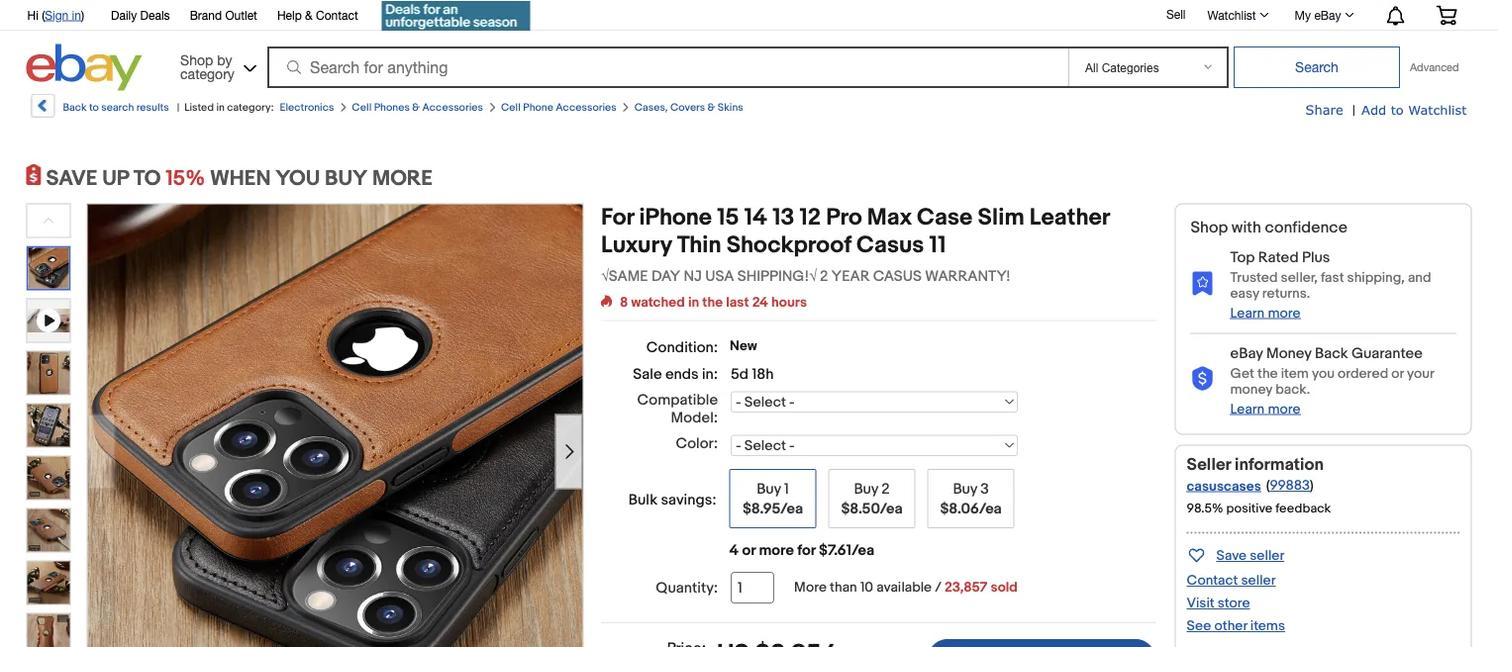 Task type: locate. For each thing, give the bounding box(es) containing it.
( down information
[[1266, 478, 1270, 494]]

rated
[[1258, 249, 1299, 266]]

with details__icon image left get
[[1191, 367, 1214, 392]]

1 vertical spatial in
[[216, 101, 225, 114]]

1 vertical spatial shop
[[1191, 218, 1228, 238]]

listed
[[184, 101, 214, 114]]

3
[[981, 480, 989, 498]]

1 to from the left
[[89, 101, 99, 114]]

cell left phones on the top left
[[352, 101, 372, 114]]

back up you
[[1315, 345, 1348, 362]]

1 horizontal spatial or
[[1391, 365, 1404, 382]]

2 buy from the left
[[854, 480, 878, 498]]

buy up $8.50/ea
[[854, 480, 878, 498]]

0 vertical spatial back
[[63, 101, 87, 114]]

0 vertical spatial contact
[[316, 8, 358, 22]]

1 cell from the left
[[352, 101, 372, 114]]

cell phone accessories link
[[501, 101, 617, 114]]

seller inside button
[[1250, 548, 1284, 565]]

shop left by
[[180, 51, 213, 68]]

12
[[800, 203, 821, 232]]

1 learn more link from the top
[[1230, 305, 1301, 322]]

) up feedback
[[1310, 478, 1314, 494]]

2 horizontal spatial &
[[708, 101, 715, 114]]

$8.95/ea
[[743, 500, 803, 518]]

0 horizontal spatial ebay
[[1230, 345, 1263, 362]]

none submit inside shop by category banner
[[1234, 47, 1400, 88]]

contact up visit store link
[[1187, 573, 1238, 589]]

electronics link
[[280, 101, 334, 114]]

to
[[89, 101, 99, 114], [1391, 101, 1404, 117]]

or inside ebay money back guarantee get the item you ordered or your money back. learn more
[[1391, 365, 1404, 382]]

shop inside shop by category
[[180, 51, 213, 68]]

1 vertical spatial back
[[1315, 345, 1348, 362]]

1 vertical spatial (
[[1266, 478, 1270, 494]]

shop by category
[[180, 51, 234, 82]]

0 vertical spatial (
[[42, 8, 45, 22]]

save up to 15% when you buy more
[[46, 166, 433, 192]]

buy inside buy 2 $8.50/ea
[[854, 480, 878, 498]]

$7.61/ea
[[819, 542, 875, 559]]

1 vertical spatial )
[[1310, 478, 1314, 494]]

the
[[702, 295, 723, 311], [1257, 365, 1278, 382]]

1 horizontal spatial to
[[1391, 101, 1404, 117]]

the left last
[[702, 295, 723, 311]]

0 horizontal spatial back
[[63, 101, 87, 114]]

back to search results
[[63, 101, 169, 114]]

or
[[1391, 365, 1404, 382], [742, 542, 756, 559]]

1 learn from the top
[[1230, 305, 1265, 322]]

1 vertical spatial learn more link
[[1230, 401, 1301, 418]]

pro
[[826, 203, 862, 232]]

your shopping cart image
[[1435, 5, 1458, 25]]

watchlist right sell
[[1207, 8, 1256, 22]]

ebay up get
[[1230, 345, 1263, 362]]

2 horizontal spatial in
[[688, 295, 699, 311]]

learn inside top rated plus trusted seller, fast shipping, and easy returns. learn more
[[1230, 305, 1265, 322]]

0 horizontal spatial watchlist
[[1207, 8, 1256, 22]]

shop for shop with confidence
[[1191, 218, 1228, 238]]

for
[[601, 203, 634, 232]]

buy left 3
[[953, 480, 977, 498]]

buy left 1
[[757, 480, 781, 498]]

last
[[726, 295, 749, 311]]

back.
[[1276, 381, 1310, 398]]

) right 'sign' at the top
[[81, 8, 84, 22]]

2 to from the left
[[1391, 101, 1404, 117]]

0 vertical spatial learn
[[1230, 305, 1265, 322]]

learn more link
[[1230, 305, 1301, 322], [1230, 401, 1301, 418]]

& right phones on the top left
[[412, 101, 420, 114]]

0 vertical spatial in
[[72, 8, 81, 22]]

0 vertical spatial seller
[[1250, 548, 1284, 565]]

0 horizontal spatial |
[[177, 101, 179, 114]]

trusted
[[1230, 269, 1278, 286]]

learn down money
[[1230, 401, 1265, 418]]

2 vertical spatial more
[[759, 542, 794, 559]]

1 horizontal spatial contact
[[1187, 573, 1238, 589]]

0 horizontal spatial in
[[72, 8, 81, 22]]

the right get
[[1257, 365, 1278, 382]]

feedback
[[1275, 501, 1331, 516]]

picture 2 of 13 image
[[27, 352, 70, 395]]

0 vertical spatial more
[[1268, 305, 1301, 322]]

0 vertical spatial with details__icon image
[[1191, 271, 1214, 296]]

to left search
[[89, 101, 99, 114]]

brand outlet link
[[190, 5, 257, 27]]

1 horizontal spatial )
[[1310, 478, 1314, 494]]

shop left the "with"
[[1191, 218, 1228, 238]]

hours
[[771, 295, 807, 311]]

plus
[[1302, 249, 1330, 266]]

1 vertical spatial ebay
[[1230, 345, 1263, 362]]

contact
[[316, 8, 358, 22], [1187, 573, 1238, 589]]

buy inside buy 1 $8.95/ea
[[757, 480, 781, 498]]

2 vertical spatial in
[[688, 295, 699, 311]]

back left search
[[63, 101, 87, 114]]

information
[[1235, 455, 1324, 476]]

1 horizontal spatial (
[[1266, 478, 1270, 494]]

Quantity: text field
[[731, 572, 774, 604]]

0 horizontal spatial (
[[42, 8, 45, 22]]

picture 6 of 13 image
[[27, 562, 70, 604]]

2 learn from the top
[[1230, 401, 1265, 418]]

accessories right phone
[[556, 101, 617, 114]]

2 up $8.50/ea
[[882, 480, 890, 498]]

with details__icon image for ebay money back guarantee
[[1191, 367, 1214, 392]]

0 vertical spatial the
[[702, 295, 723, 311]]

for iphone 15 14 13 12 pro max case slim leather luxury thin shockproof casus 11 √same day nj usa shipping!√ 2 year casus warranty!
[[601, 203, 1110, 286]]

5d 18h
[[731, 366, 774, 384]]

2 with details__icon image from the top
[[1191, 367, 1214, 392]]

1 vertical spatial learn
[[1230, 401, 1265, 418]]

0 horizontal spatial accessories
[[422, 101, 483, 114]]

advanced
[[1410, 61, 1459, 74]]

1 horizontal spatial in
[[216, 101, 225, 114]]

1 horizontal spatial accessories
[[556, 101, 617, 114]]

0 horizontal spatial )
[[81, 8, 84, 22]]

buy 1 $8.95/ea
[[743, 480, 803, 518]]

brand outlet
[[190, 8, 257, 22]]

add to watchlist link
[[1362, 101, 1467, 119]]

1 vertical spatial 2
[[882, 480, 890, 498]]

24
[[752, 295, 768, 311]]

year
[[832, 268, 870, 286]]

0 horizontal spatial or
[[742, 542, 756, 559]]

in right 'sign' at the top
[[72, 8, 81, 22]]

shop by category banner
[[16, 0, 1472, 96]]

watchlist inside "share | add to watchlist"
[[1408, 101, 1467, 117]]

in inside main content
[[688, 295, 699, 311]]

seller for save
[[1250, 548, 1284, 565]]

)
[[81, 8, 84, 22], [1310, 478, 1314, 494]]

more left for
[[759, 542, 794, 559]]

1 vertical spatial seller
[[1241, 573, 1276, 589]]

skins
[[718, 101, 743, 114]]

$8.06/ea
[[940, 500, 1002, 518]]

picture 3 of 13 image
[[27, 404, 70, 447]]

seller right save
[[1250, 548, 1284, 565]]

0 vertical spatial )
[[81, 8, 84, 22]]

0 vertical spatial 2
[[820, 268, 828, 286]]

0 horizontal spatial the
[[702, 295, 723, 311]]

0 vertical spatial or
[[1391, 365, 1404, 382]]

1 horizontal spatial back
[[1315, 345, 1348, 362]]

4
[[729, 542, 739, 559]]

( inside seller information casuscases ( 99883 ) 98.5% positive feedback
[[1266, 478, 1270, 494]]

with details__icon image
[[1191, 271, 1214, 296], [1191, 367, 1214, 392]]

ebay right my at the top of page
[[1314, 8, 1341, 22]]

contact right help
[[316, 8, 358, 22]]

cases, covers & skins link
[[634, 101, 743, 114]]

more
[[794, 580, 827, 597]]

more down 'returns.'
[[1268, 305, 1301, 322]]

1 horizontal spatial cell
[[501, 101, 521, 114]]

( right hi
[[42, 8, 45, 22]]

in right listed
[[216, 101, 225, 114]]

learn down easy
[[1230, 305, 1265, 322]]

the inside ebay money back guarantee get the item you ordered or your money back. learn more
[[1257, 365, 1278, 382]]

0 vertical spatial shop
[[180, 51, 213, 68]]

1 vertical spatial contact
[[1187, 573, 1238, 589]]

casuscases link
[[1187, 478, 1261, 495]]

& left skins
[[708, 101, 715, 114]]

cell left phone
[[501, 101, 521, 114]]

$8.50/ea
[[841, 500, 903, 518]]

1 vertical spatial watchlist
[[1408, 101, 1467, 117]]

3 buy from the left
[[953, 480, 977, 498]]

hi ( sign in )
[[27, 8, 84, 22]]

2
[[820, 268, 828, 286], [882, 480, 890, 498]]

new
[[730, 338, 757, 355]]

1 vertical spatial the
[[1257, 365, 1278, 382]]

1 horizontal spatial watchlist
[[1408, 101, 1467, 117]]

2 cell from the left
[[501, 101, 521, 114]]

1
[[784, 480, 789, 498]]

0 horizontal spatial 2
[[820, 268, 828, 286]]

seller down save seller
[[1241, 573, 1276, 589]]

model
[[671, 409, 714, 427]]

savings:
[[661, 491, 716, 509]]

0 vertical spatial watchlist
[[1207, 8, 1256, 22]]

ebay
[[1314, 8, 1341, 22], [1230, 345, 1263, 362]]

/
[[935, 580, 942, 597]]

seller inside contact seller visit store see other items
[[1241, 573, 1276, 589]]

| left add
[[1352, 102, 1356, 119]]

1 vertical spatial more
[[1268, 401, 1301, 418]]

visit
[[1187, 595, 1214, 612]]

1 vertical spatial or
[[742, 542, 756, 559]]

1 buy from the left
[[757, 480, 781, 498]]

for iphone 15 14 13 12 pro max case slim leather luxury thin shockproof casus 11 main content
[[601, 203, 1157, 648]]

watchlist down advanced link
[[1408, 101, 1467, 117]]

learn more link down money
[[1230, 401, 1301, 418]]

leather
[[1030, 203, 1110, 232]]

learn more link down easy
[[1230, 305, 1301, 322]]

learn
[[1230, 305, 1265, 322], [1230, 401, 1265, 418]]

cases,
[[634, 101, 668, 114]]

positive
[[1226, 501, 1273, 516]]

1 horizontal spatial &
[[412, 101, 420, 114]]

day
[[651, 268, 680, 286]]

contact inside contact seller visit store see other items
[[1187, 573, 1238, 589]]

1 horizontal spatial buy
[[854, 480, 878, 498]]

see
[[1187, 618, 1211, 635]]

picture 1 of 13 image
[[28, 248, 69, 289]]

|
[[177, 101, 179, 114], [1352, 102, 1356, 119]]

1 horizontal spatial |
[[1352, 102, 1356, 119]]

23,857
[[945, 580, 988, 597]]

13
[[773, 203, 794, 232]]

1 accessories from the left
[[422, 101, 483, 114]]

0 horizontal spatial &
[[305, 8, 313, 22]]

2 learn more link from the top
[[1230, 401, 1301, 418]]

None submit
[[1234, 47, 1400, 88]]

( inside account navigation
[[42, 8, 45, 22]]

in down nj
[[688, 295, 699, 311]]

0 horizontal spatial cell
[[352, 101, 372, 114]]

0 vertical spatial ebay
[[1314, 8, 1341, 22]]

category:
[[227, 101, 274, 114]]

accessories right phones on the top left
[[422, 101, 483, 114]]

8 watched in the last 24 hours
[[620, 295, 807, 311]]

or down guarantee
[[1391, 365, 1404, 382]]

or right 4
[[742, 542, 756, 559]]

1 horizontal spatial 2
[[882, 480, 890, 498]]

cell phone accessories
[[501, 101, 617, 114]]

0 horizontal spatial shop
[[180, 51, 213, 68]]

0 horizontal spatial contact
[[316, 8, 358, 22]]

1 horizontal spatial the
[[1257, 365, 1278, 382]]

fast
[[1321, 269, 1344, 286]]

to right add
[[1391, 101, 1404, 117]]

luxury
[[601, 232, 672, 260]]

with details__icon image left easy
[[1191, 271, 1214, 296]]

1 with details__icon image from the top
[[1191, 271, 1214, 296]]

more down back.
[[1268, 401, 1301, 418]]

1 horizontal spatial shop
[[1191, 218, 1228, 238]]

| left listed
[[177, 101, 179, 114]]

0 horizontal spatial to
[[89, 101, 99, 114]]

learn more link for money
[[1230, 401, 1301, 418]]

0 horizontal spatial buy
[[757, 480, 781, 498]]

money
[[1266, 345, 1312, 362]]

1 vertical spatial with details__icon image
[[1191, 367, 1214, 392]]

& right help
[[305, 8, 313, 22]]

buy inside "buy 3 $8.06/ea"
[[953, 480, 977, 498]]

2 inside buy 2 $8.50/ea
[[882, 480, 890, 498]]

2 left the year
[[820, 268, 828, 286]]

2 horizontal spatial buy
[[953, 480, 977, 498]]

1 horizontal spatial ebay
[[1314, 8, 1341, 22]]

8
[[620, 295, 628, 311]]

iphone
[[639, 203, 712, 232]]

in:
[[702, 366, 718, 384]]

in for | listed in category:
[[216, 101, 225, 114]]

learn inside ebay money back guarantee get the item you ordered or your money back. learn more
[[1230, 401, 1265, 418]]

0 vertical spatial learn more link
[[1230, 305, 1301, 322]]

phones
[[374, 101, 410, 114]]

ebay inside my ebay link
[[1314, 8, 1341, 22]]



Task type: vqa. For each thing, say whether or not it's contained in the screenshot.
2nd (FHEV) from the top
no



Task type: describe. For each thing, give the bounding box(es) containing it.
picture 7 of 13 image
[[27, 614, 70, 648]]

cell for cell phone accessories
[[501, 101, 521, 114]]

for iphone 15 14 13 12 pro max case slim leather luxury thin shockproof casus 11 - picture 1 of 13 image
[[88, 202, 583, 648]]

available
[[876, 580, 932, 597]]

buy for buy 1
[[757, 480, 781, 498]]

Search for anything text field
[[270, 49, 1064, 86]]

14
[[744, 203, 767, 232]]

2 accessories from the left
[[556, 101, 617, 114]]

with details__icon image for top rated plus
[[1191, 271, 1214, 296]]

buy
[[325, 166, 368, 192]]

) inside seller information casuscases ( 99883 ) 98.5% positive feedback
[[1310, 478, 1314, 494]]

save seller button
[[1187, 544, 1284, 567]]

seller
[[1187, 455, 1231, 476]]

ordered
[[1338, 365, 1388, 382]]

& inside account navigation
[[305, 8, 313, 22]]

see other items link
[[1187, 618, 1285, 635]]

category
[[180, 65, 234, 82]]

returns.
[[1262, 285, 1310, 302]]

you
[[1312, 365, 1335, 382]]

more inside top rated plus trusted seller, fast shipping, and easy returns. learn more
[[1268, 305, 1301, 322]]

electronics
[[280, 101, 334, 114]]

easy
[[1230, 285, 1259, 302]]

back inside ebay money back guarantee get the item you ordered or your money back. learn more
[[1315, 345, 1348, 362]]

buy for buy 2
[[854, 480, 878, 498]]

sell link
[[1157, 7, 1195, 21]]

advanced link
[[1400, 48, 1469, 87]]

my ebay
[[1295, 8, 1341, 22]]

contact seller visit store see other items
[[1187, 573, 1285, 635]]

with
[[1232, 218, 1261, 238]]

for
[[797, 542, 816, 559]]

item
[[1281, 365, 1309, 382]]

| inside "share | add to watchlist"
[[1352, 102, 1356, 119]]

than
[[830, 580, 857, 597]]

account navigation
[[16, 0, 1472, 33]]

and
[[1408, 269, 1431, 286]]

seller,
[[1281, 269, 1318, 286]]

back to search results link
[[29, 94, 169, 125]]

seller for contact
[[1241, 573, 1276, 589]]

compatible
[[637, 392, 718, 409]]

more inside "for iphone 15 14 13 12 pro max case slim leather luxury thin shockproof casus 11" main content
[[759, 542, 794, 559]]

or inside main content
[[742, 542, 756, 559]]

usa
[[705, 268, 734, 286]]

add
[[1362, 101, 1386, 117]]

to
[[133, 166, 161, 192]]

share button
[[1306, 101, 1343, 119]]

results
[[136, 101, 169, 114]]

help
[[277, 8, 302, 22]]

video 1 of 1 image
[[27, 300, 70, 342]]

brand
[[190, 8, 222, 22]]

casus
[[857, 232, 924, 260]]

shop for shop by category
[[180, 51, 213, 68]]

get
[[1230, 365, 1254, 382]]

covers
[[670, 101, 705, 114]]

cell for cell phones & accessories
[[352, 101, 372, 114]]

more inside ebay money back guarantee get the item you ordered or your money back. learn more
[[1268, 401, 1301, 418]]

save seller
[[1216, 548, 1284, 565]]

confidence
[[1265, 218, 1348, 238]]

watchlist inside account navigation
[[1207, 8, 1256, 22]]

picture 5 of 13 image
[[27, 509, 70, 552]]

& for cases, covers & skins
[[708, 101, 715, 114]]

4 or more for $7.61/ea
[[729, 542, 875, 559]]

your
[[1407, 365, 1434, 382]]

get an extra 20% off image
[[382, 1, 530, 31]]

other
[[1214, 618, 1247, 635]]

cases, covers & skins
[[634, 101, 743, 114]]

the inside main content
[[702, 295, 723, 311]]

outlet
[[225, 8, 257, 22]]

visit store link
[[1187, 595, 1250, 612]]

share
[[1306, 101, 1343, 117]]

bulk
[[629, 491, 658, 509]]

slim
[[978, 203, 1024, 232]]

seller information casuscases ( 99883 ) 98.5% positive feedback
[[1187, 455, 1331, 516]]

ebay inside ebay money back guarantee get the item you ordered or your money back. learn more
[[1230, 345, 1263, 362]]

cell phones & accessories
[[352, 101, 483, 114]]

daily
[[111, 8, 137, 22]]

ebay money back guarantee get the item you ordered or your money back. learn more
[[1230, 345, 1434, 418]]

to inside "share | add to watchlist"
[[1391, 101, 1404, 117]]

watchlist link
[[1197, 3, 1278, 27]]

shipping!√
[[737, 268, 817, 286]]

hi
[[27, 8, 38, 22]]

sign
[[45, 8, 69, 22]]

98.5%
[[1187, 501, 1223, 516]]

bulk savings:
[[629, 491, 716, 509]]

nj
[[684, 268, 702, 286]]

quantity:
[[656, 579, 718, 597]]

shockproof
[[726, 232, 851, 260]]

casus
[[873, 268, 922, 286]]

condition:
[[646, 339, 718, 356]]

search
[[101, 101, 134, 114]]

in inside account navigation
[[72, 8, 81, 22]]

top
[[1230, 249, 1255, 266]]

daily deals link
[[111, 5, 170, 27]]

sale
[[633, 366, 662, 384]]

color
[[676, 435, 714, 453]]

15
[[717, 203, 739, 232]]

max
[[867, 203, 912, 232]]

in for 8 watched in the last 24 hours
[[688, 295, 699, 311]]

daily deals
[[111, 8, 170, 22]]

contact inside account navigation
[[316, 8, 358, 22]]

learn more link for rated
[[1230, 305, 1301, 322]]

up
[[102, 166, 129, 192]]

2 inside for iphone 15 14 13 12 pro max case slim leather luxury thin shockproof casus 11 √same day nj usa shipping!√ 2 year casus warranty!
[[820, 268, 828, 286]]

99883
[[1270, 478, 1310, 494]]

phone
[[523, 101, 553, 114]]

buy for buy 3
[[953, 480, 977, 498]]

warranty!
[[925, 268, 1011, 286]]

& for cell phones & accessories
[[412, 101, 420, 114]]

) inside account navigation
[[81, 8, 84, 22]]

by
[[217, 51, 232, 68]]

help & contact link
[[277, 5, 358, 27]]

picture 4 of 13 image
[[27, 457, 70, 500]]

sold
[[991, 580, 1018, 597]]

top rated plus trusted seller, fast shipping, and easy returns. learn more
[[1230, 249, 1431, 322]]



